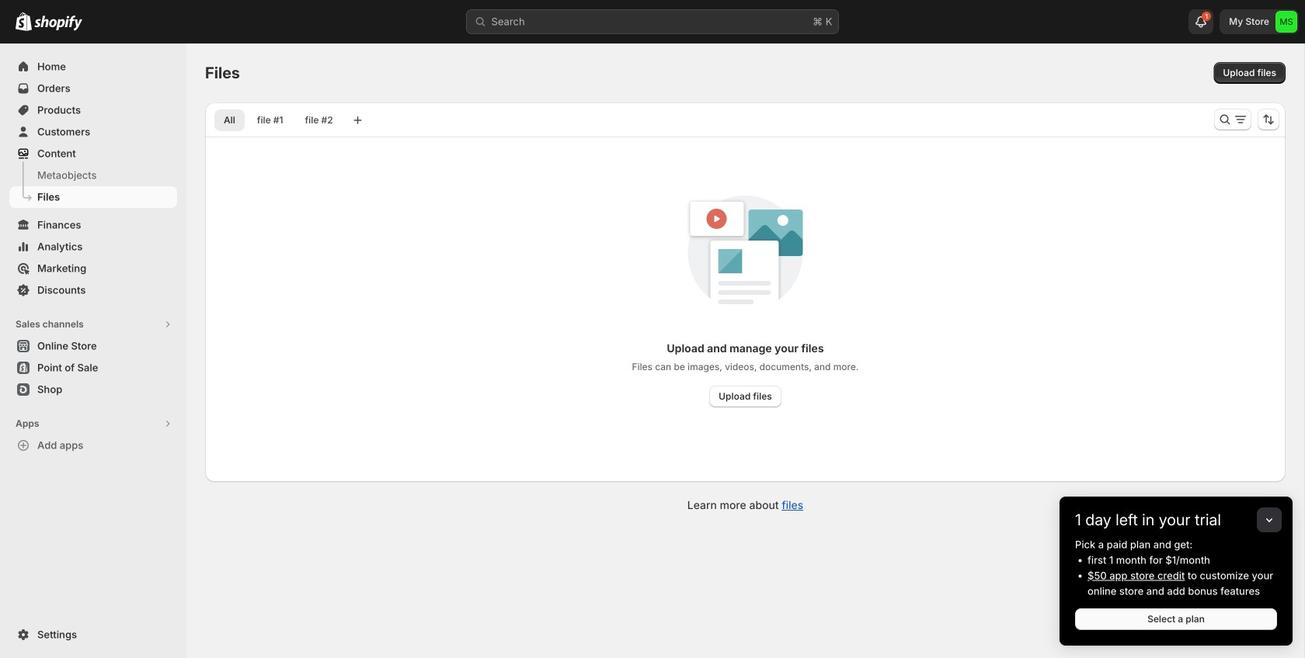 Task type: vqa. For each thing, say whether or not it's contained in the screenshot.
Enter time "text box"
no



Task type: locate. For each thing, give the bounding box(es) containing it.
0 horizontal spatial shopify image
[[16, 12, 32, 31]]

shopify image
[[16, 12, 32, 31], [34, 15, 82, 31]]

1 horizontal spatial shopify image
[[34, 15, 82, 31]]

my store image
[[1276, 11, 1298, 33]]

tab list
[[211, 109, 345, 131]]



